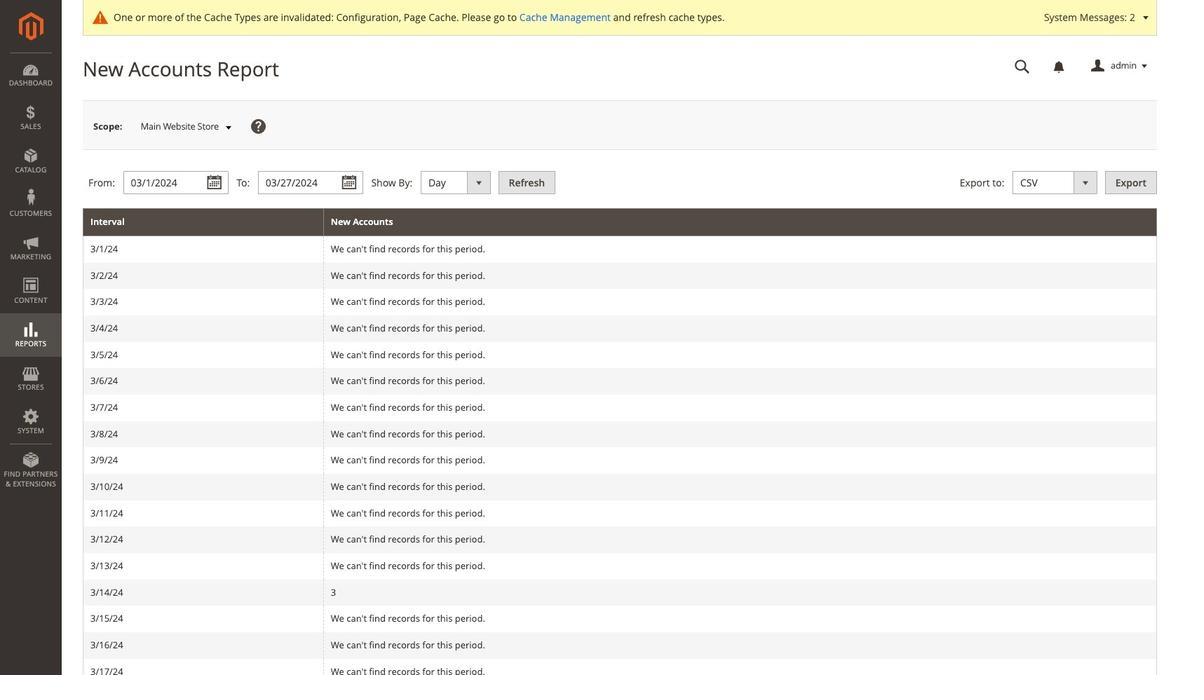 Task type: locate. For each thing, give the bounding box(es) containing it.
None text field
[[123, 171, 228, 194], [258, 171, 363, 194], [123, 171, 228, 194], [258, 171, 363, 194]]

menu bar
[[0, 53, 62, 496]]

None text field
[[1005, 54, 1040, 79]]

magento admin panel image
[[19, 12, 43, 41]]



